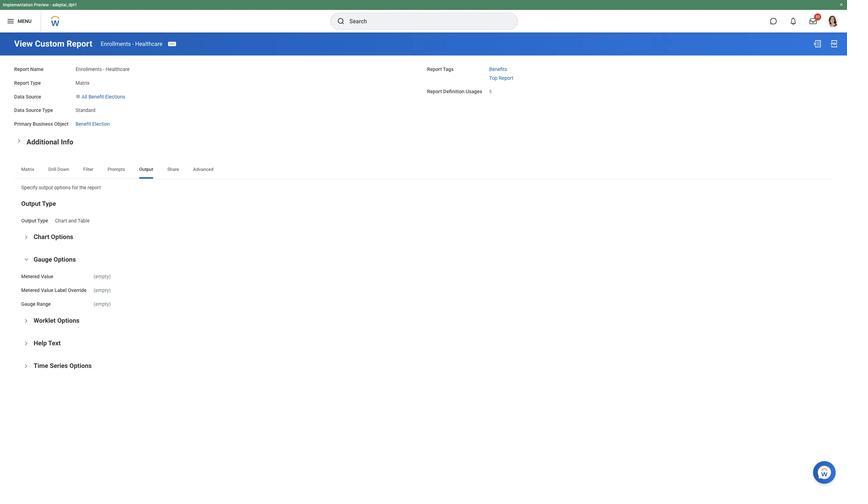 Task type: vqa. For each thing, say whether or not it's contained in the screenshot.
- to the bottom
yes



Task type: locate. For each thing, give the bounding box(es) containing it.
output type down output type button
[[21, 218, 48, 224]]

election
[[92, 121, 110, 127]]

chevron down image inside gauge options group
[[22, 258, 31, 263]]

3 (empty) from the top
[[94, 302, 111, 307]]

2 vertical spatial -
[[103, 67, 104, 72]]

1 horizontal spatial chart
[[55, 218, 67, 224]]

specify
[[21, 185, 37, 191]]

2 output type from the top
[[21, 218, 48, 224]]

info
[[61, 138, 73, 146]]

report for report name
[[14, 67, 29, 72]]

options for chart options
[[51, 234, 73, 241]]

- for report name element at the top left of the page
[[103, 67, 104, 72]]

0 vertical spatial benefit
[[88, 94, 104, 100]]

enrollments - healthcare for report name element at the top left of the page
[[76, 67, 130, 72]]

- inside menu banner
[[50, 2, 51, 7]]

output type
[[21, 200, 56, 207], [21, 218, 48, 224]]

additional
[[27, 138, 59, 146]]

1 vertical spatial chevron down image
[[22, 258, 31, 263]]

data source type element
[[76, 103, 96, 114]]

benefit down 'standard'
[[76, 121, 91, 127]]

2 data from the top
[[14, 108, 24, 113]]

chart and table element
[[55, 217, 90, 224]]

tab list containing matrix
[[14, 162, 833, 179]]

0 vertical spatial source
[[26, 94, 41, 100]]

the
[[79, 185, 86, 191]]

0 vertical spatial metered
[[21, 274, 40, 280]]

-
[[50, 2, 51, 7], [132, 41, 134, 47], [103, 67, 104, 72]]

1 horizontal spatial healthcare
[[135, 41, 163, 47]]

report down benefits
[[499, 75, 514, 81]]

1 metered from the top
[[21, 274, 40, 280]]

chevron down image for help text
[[24, 340, 29, 348]]

worklet options
[[34, 317, 80, 325]]

data down 'report type'
[[14, 94, 24, 100]]

gauge options group
[[21, 256, 826, 308]]

standard
[[76, 108, 96, 113]]

enrollments - healthcare
[[101, 41, 163, 47], [76, 67, 130, 72]]

0 horizontal spatial -
[[50, 2, 51, 7]]

5
[[489, 89, 492, 94]]

data source
[[14, 94, 41, 100]]

source down data source
[[26, 108, 41, 113]]

help text button
[[34, 340, 61, 347]]

2 vertical spatial chevron down image
[[24, 340, 29, 348]]

report up 'report type'
[[14, 67, 29, 72]]

options inside gauge options group
[[54, 256, 76, 264]]

1 vertical spatial benefit
[[76, 121, 91, 127]]

1 vertical spatial matrix
[[21, 167, 34, 172]]

matrix
[[76, 80, 90, 86], [21, 167, 34, 172]]

enrollments up matrix element
[[76, 67, 102, 72]]

0 vertical spatial enrollments - healthcare
[[101, 41, 163, 47]]

output down specify
[[21, 200, 41, 207]]

0 vertical spatial chevron down image
[[24, 234, 29, 242]]

0 vertical spatial output type
[[21, 200, 56, 207]]

options
[[51, 234, 73, 241], [54, 256, 76, 264], [57, 317, 80, 325], [69, 362, 92, 370]]

matrix up all
[[76, 80, 90, 86]]

value for metered value
[[41, 274, 53, 280]]

2 metered from the top
[[21, 288, 40, 294]]

chevron down image for chart
[[24, 234, 29, 242]]

value left label
[[41, 288, 53, 294]]

1 vertical spatial metered
[[21, 288, 40, 294]]

source up data source type
[[26, 94, 41, 100]]

report for report definition usages
[[427, 89, 442, 94]]

chevron down image left time
[[24, 362, 29, 371]]

2 (empty) from the top
[[94, 288, 111, 294]]

options down 'chart options'
[[54, 256, 76, 264]]

drill down
[[48, 167, 69, 172]]

for
[[72, 185, 78, 191]]

1 (empty) from the top
[[94, 274, 111, 280]]

2 horizontal spatial -
[[132, 41, 134, 47]]

report name element
[[76, 62, 130, 73]]

view
[[14, 39, 33, 49]]

preview
[[34, 2, 49, 7]]

1 chevron down image from the top
[[24, 234, 29, 242]]

source
[[26, 94, 41, 100], [26, 108, 41, 113]]

benefit election link
[[76, 120, 110, 127]]

2 value from the top
[[41, 288, 53, 294]]

0 vertical spatial output
[[139, 167, 153, 172]]

primary
[[14, 121, 32, 127]]

1 vertical spatial chevron down image
[[24, 317, 29, 326]]

time series options
[[34, 362, 92, 370]]

enrollments inside report name element
[[76, 67, 102, 72]]

type down output type button
[[37, 218, 48, 224]]

gauge up metered value on the left of the page
[[34, 256, 52, 264]]

object
[[54, 121, 69, 127]]

output down output type button
[[21, 218, 36, 224]]

value up metered value label override at the left bottom of the page
[[41, 274, 53, 280]]

metered for metered value
[[21, 274, 40, 280]]

gauge left range at left
[[21, 302, 35, 307]]

report definition usages
[[427, 89, 482, 94]]

type down name
[[30, 80, 41, 86]]

benefits link
[[489, 65, 507, 72]]

matrix element
[[76, 79, 90, 86]]

- inside report name element
[[103, 67, 104, 72]]

value
[[41, 274, 53, 280], [41, 288, 53, 294]]

1 horizontal spatial matrix
[[76, 80, 90, 86]]

report left tags
[[427, 67, 442, 72]]

1 output type from the top
[[21, 200, 56, 207]]

0 vertical spatial matrix
[[76, 80, 90, 86]]

time
[[34, 362, 48, 370]]

chevron down image
[[17, 137, 22, 145], [22, 258, 31, 263], [24, 340, 29, 348]]

options right series
[[69, 362, 92, 370]]

justify image
[[6, 17, 15, 25]]

data for data source type
[[14, 108, 24, 113]]

metered
[[21, 274, 40, 280], [21, 288, 40, 294]]

2 vertical spatial chevron down image
[[24, 362, 29, 371]]

enrollments up report name element at the top left of the page
[[101, 41, 131, 47]]

view printable version (pdf) image
[[830, 40, 839, 48]]

table
[[78, 218, 90, 224]]

chart left and
[[55, 218, 67, 224]]

output type button
[[21, 200, 56, 207]]

1 value from the top
[[41, 274, 53, 280]]

output type down output
[[21, 200, 56, 207]]

1 vertical spatial chart
[[34, 234, 49, 241]]

source for data source type
[[26, 108, 41, 113]]

report up data source
[[14, 80, 29, 86]]

1 data from the top
[[14, 94, 24, 100]]

0 horizontal spatial healthcare
[[106, 67, 130, 72]]

1 vertical spatial enrollments - healthcare
[[76, 67, 130, 72]]

data
[[14, 94, 24, 100], [14, 108, 24, 113]]

1 vertical spatial value
[[41, 288, 53, 294]]

0 horizontal spatial matrix
[[21, 167, 34, 172]]

chevron down image for gauge options
[[22, 258, 31, 263]]

0 vertical spatial -
[[50, 2, 51, 7]]

chart
[[55, 218, 67, 224], [34, 234, 49, 241]]

enrollments for enrollments - healthcare link at the left top of the page
[[101, 41, 131, 47]]

1 vertical spatial enrollments
[[76, 67, 102, 72]]

report
[[67, 39, 92, 49], [14, 67, 29, 72], [427, 67, 442, 72], [499, 75, 514, 81], [14, 80, 29, 86], [427, 89, 442, 94]]

1 vertical spatial gauge
[[21, 302, 35, 307]]

1 vertical spatial -
[[132, 41, 134, 47]]

chevron down image left worklet
[[24, 317, 29, 326]]

0 vertical spatial data
[[14, 94, 24, 100]]

options down chart and table
[[51, 234, 73, 241]]

report right custom
[[67, 39, 92, 49]]

1 vertical spatial data
[[14, 108, 24, 113]]

matrix up specify
[[21, 167, 34, 172]]

report left definition
[[427, 89, 442, 94]]

benefits
[[489, 67, 507, 72]]

0 vertical spatial enrollments
[[101, 41, 131, 47]]

chevron down image up metered value on the left of the page
[[22, 258, 31, 263]]

tags
[[443, 67, 454, 72]]

tab list
[[14, 162, 833, 179]]

output left 'share'
[[139, 167, 153, 172]]

implementation preview -   adeptai_dpt1
[[3, 2, 77, 7]]

chart options button
[[34, 234, 73, 241]]

all benefit elections
[[82, 94, 125, 100]]

override
[[68, 288, 87, 294]]

chart inside 'element'
[[55, 218, 67, 224]]

1 vertical spatial healthcare
[[106, 67, 130, 72]]

options right worklet
[[57, 317, 80, 325]]

top report link
[[489, 74, 514, 81]]

output
[[139, 167, 153, 172], [21, 200, 41, 207], [21, 218, 36, 224]]

1 horizontal spatial -
[[103, 67, 104, 72]]

0 horizontal spatial chart
[[34, 234, 49, 241]]

metered up gauge range
[[21, 288, 40, 294]]

metered up metered value label override at the left bottom of the page
[[21, 274, 40, 280]]

chevron down image down 'primary'
[[17, 137, 22, 145]]

benefit right all
[[88, 94, 104, 100]]

healthcare
[[135, 41, 163, 47], [106, 67, 130, 72]]

1 source from the top
[[26, 94, 41, 100]]

(empty)
[[94, 274, 111, 280], [94, 288, 111, 294], [94, 302, 111, 307]]

chevron down image left 'chart options'
[[24, 234, 29, 242]]

view custom report
[[14, 39, 92, 49]]

chevron down image left help
[[24, 340, 29, 348]]

all benefit elections link
[[82, 93, 125, 100]]

1 vertical spatial source
[[26, 108, 41, 113]]

options
[[54, 185, 71, 191]]

data up 'primary'
[[14, 108, 24, 113]]

0 vertical spatial chart
[[55, 218, 67, 224]]

healthcare inside report name element
[[106, 67, 130, 72]]

chevron down image
[[24, 234, 29, 242], [24, 317, 29, 326], [24, 362, 29, 371]]

healthcare for report name element at the top left of the page
[[106, 67, 130, 72]]

source for data source
[[26, 94, 41, 100]]

additional info button
[[27, 138, 73, 146]]

search image
[[337, 17, 345, 25]]

1 vertical spatial (empty)
[[94, 288, 111, 294]]

gauge
[[34, 256, 52, 264], [21, 302, 35, 307]]

specify output options for the report
[[21, 185, 101, 191]]

report inside items selected list
[[499, 75, 514, 81]]

additional info
[[27, 138, 73, 146]]

2 source from the top
[[26, 108, 41, 113]]

3 chevron down image from the top
[[24, 362, 29, 371]]

elections
[[105, 94, 125, 100]]

view custom report main content
[[0, 33, 847, 402]]

0 vertical spatial (empty)
[[94, 274, 111, 280]]

report for report type
[[14, 80, 29, 86]]

enrollments
[[101, 41, 131, 47], [76, 67, 102, 72]]

chart and table
[[55, 218, 90, 224]]

0 vertical spatial healthcare
[[135, 41, 163, 47]]

2 vertical spatial (empty)
[[94, 302, 111, 307]]

0 vertical spatial value
[[41, 274, 53, 280]]

chart up the gauge options
[[34, 234, 49, 241]]

5 button
[[489, 89, 493, 95]]

benefit
[[88, 94, 104, 100], [76, 121, 91, 127]]

business
[[33, 121, 53, 127]]

0 vertical spatial gauge
[[34, 256, 52, 264]]

report tags
[[427, 67, 454, 72]]

chevron down image for worklet
[[24, 317, 29, 326]]

0 vertical spatial chevron down image
[[17, 137, 22, 145]]

1 vertical spatial output type
[[21, 218, 48, 224]]

value for metered value label override
[[41, 288, 53, 294]]

metered value label override
[[21, 288, 87, 294]]

metered value
[[21, 274, 53, 280]]

2 chevron down image from the top
[[24, 317, 29, 326]]

type
[[30, 80, 41, 86], [42, 108, 53, 113], [42, 200, 56, 207], [37, 218, 48, 224]]



Task type: describe. For each thing, give the bounding box(es) containing it.
type down output
[[42, 200, 56, 207]]

output type group
[[21, 200, 826, 225]]

33 button
[[806, 13, 821, 29]]

enrollments - healthcare for enrollments - healthcare link at the left top of the page
[[101, 41, 163, 47]]

data for data source
[[14, 94, 24, 100]]

menu button
[[0, 10, 41, 33]]

gauge for gauge options
[[34, 256, 52, 264]]

definition
[[443, 89, 465, 94]]

chart options
[[34, 234, 73, 241]]

and
[[68, 218, 77, 224]]

profile logan mcneil image
[[827, 16, 839, 28]]

label
[[55, 288, 67, 294]]

advanced
[[193, 167, 214, 172]]

share
[[167, 167, 179, 172]]

notifications large image
[[790, 18, 797, 25]]

options for worklet options
[[57, 317, 80, 325]]

time series options button
[[34, 362, 92, 370]]

(empty) for metered value label override
[[94, 288, 111, 294]]

series
[[50, 362, 68, 370]]

menu
[[18, 18, 32, 24]]

prompts
[[108, 167, 125, 172]]

chart for chart options
[[34, 234, 49, 241]]

gauge options button
[[34, 256, 76, 264]]

export to excel image
[[813, 40, 822, 48]]

2 vertical spatial output
[[21, 218, 36, 224]]

worklet
[[34, 317, 56, 325]]

adeptai_dpt1
[[52, 2, 77, 7]]

report name
[[14, 67, 43, 72]]

worklet options button
[[34, 317, 80, 325]]

help text
[[34, 340, 61, 347]]

chart for chart and table
[[55, 218, 67, 224]]

report for report tags
[[427, 67, 442, 72]]

data source type
[[14, 108, 53, 113]]

filter
[[83, 167, 93, 172]]

gauge for gauge range
[[21, 302, 35, 307]]

usages
[[466, 89, 482, 94]]

close environment banner image
[[840, 2, 844, 7]]

33
[[816, 15, 820, 19]]

benefit election
[[76, 121, 110, 127]]

all
[[82, 94, 87, 100]]

1 vertical spatial output
[[21, 200, 41, 207]]

drill
[[48, 167, 56, 172]]

type up business
[[42, 108, 53, 113]]

tab list inside view custom report main content
[[14, 162, 833, 179]]

down
[[57, 167, 69, 172]]

report type
[[14, 80, 41, 86]]

chevron down image for time
[[24, 362, 29, 371]]

top report
[[489, 75, 514, 81]]

(empty) for gauge range
[[94, 302, 111, 307]]

healthcare for enrollments - healthcare link at the left top of the page
[[135, 41, 163, 47]]

implementation
[[3, 2, 33, 7]]

enrollments - healthcare link
[[101, 41, 163, 47]]

items selected list
[[489, 65, 525, 82]]

name
[[30, 67, 43, 72]]

help
[[34, 340, 47, 347]]

Search Workday  search field
[[350, 13, 503, 29]]

enrollments for report name element at the top left of the page
[[76, 67, 102, 72]]

gauge range
[[21, 302, 51, 307]]

menu banner
[[0, 0, 847, 33]]

primary business object
[[14, 121, 69, 127]]

range
[[37, 302, 51, 307]]

- for enrollments - healthcare link at the left top of the page
[[132, 41, 134, 47]]

report
[[88, 185, 101, 191]]

gauge options
[[34, 256, 76, 264]]

chevron down image for additional info
[[17, 137, 22, 145]]

inbox large image
[[810, 18, 817, 25]]

(empty) for metered value
[[94, 274, 111, 280]]

options for gauge options
[[54, 256, 76, 264]]

text
[[48, 340, 61, 347]]

data source image
[[76, 94, 80, 100]]

top
[[489, 75, 498, 81]]

metered for metered value label override
[[21, 288, 40, 294]]

output
[[39, 185, 53, 191]]

custom
[[35, 39, 64, 49]]



